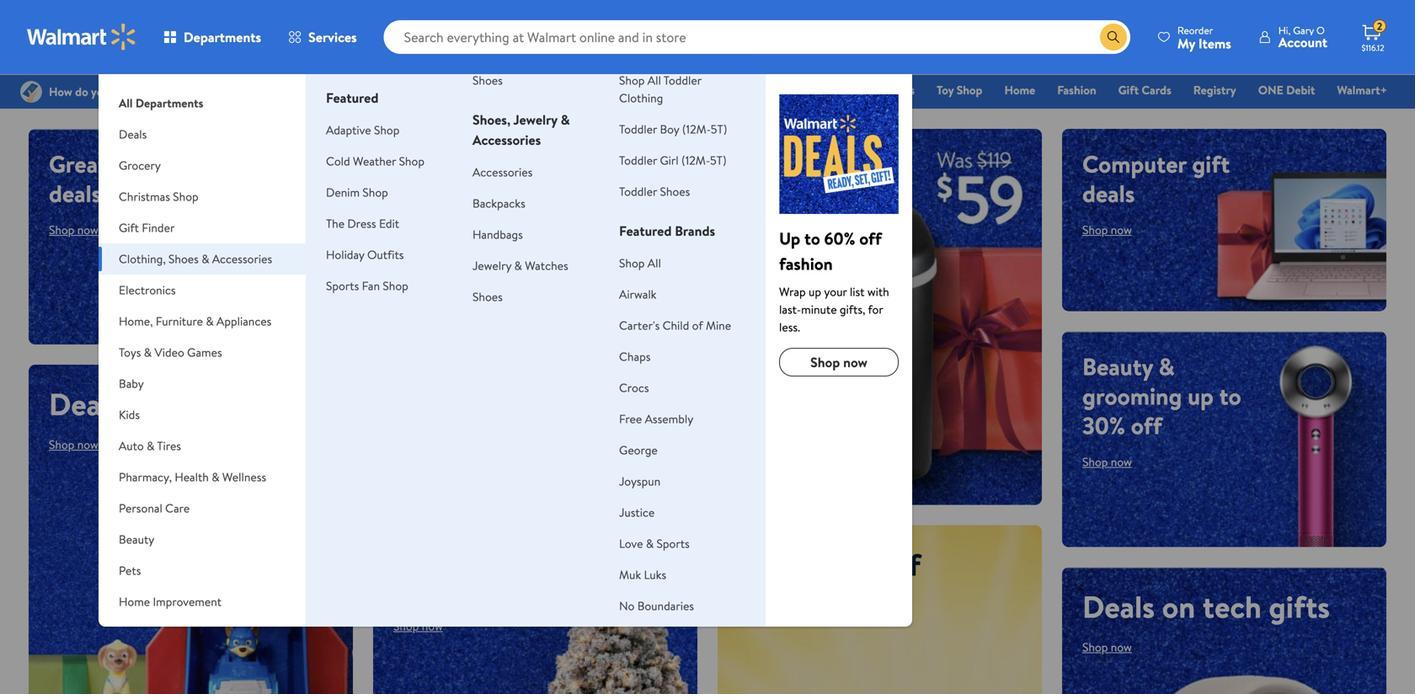 Task type: describe. For each thing, give the bounding box(es) containing it.
crocs
[[619, 379, 649, 396]]

assembly
[[645, 411, 693, 427]]

account
[[1278, 33, 1327, 51]]

1 vertical spatial sports
[[657, 535, 690, 552]]

(12m- for boy
[[682, 121, 711, 137]]

deals for deals on toy gifts
[[49, 177, 101, 210]]

services button
[[275, 17, 370, 57]]

backpacks
[[473, 195, 525, 211]]

grooming
[[1082, 379, 1182, 412]]

muk
[[619, 566, 641, 583]]

up inside up to 60% off fashion wrap up your list with last-minute gifts, for less.
[[809, 283, 821, 300]]

featured brands
[[619, 222, 715, 240]]

departments button
[[150, 17, 275, 57]]

up to 60% off fashion wrap up your list with last-minute gifts, for less.
[[779, 227, 889, 335]]

brands
[[675, 222, 715, 240]]

now for beauty & grooming up to 30% off
[[1111, 454, 1132, 470]]

deals!
[[556, 371, 657, 427]]

toy
[[937, 82, 954, 98]]

o
[[1316, 23, 1325, 37]]

the dress edit
[[326, 215, 399, 232]]

2 shoes link from the top
[[473, 288, 503, 305]]

electronics for electronics link
[[858, 82, 915, 98]]

home improvement button
[[99, 586, 306, 617]]

shop all link
[[619, 255, 661, 271]]

& inside shoes, jewelry & accessories
[[561, 110, 570, 129]]

your
[[824, 283, 847, 300]]

shoes inside dropdown button
[[168, 251, 199, 267]]

clothing, shoes & accessories button
[[99, 243, 306, 275]]

home for home
[[1004, 82, 1035, 98]]

shop now link for computer gift deals
[[1082, 222, 1132, 238]]

deals for deals link
[[499, 82, 528, 98]]

shop now link for beauty & grooming up to 30% off
[[1082, 454, 1132, 470]]

toddler for girl
[[619, 152, 657, 168]]

60%
[[824, 227, 855, 250]]

gift finder for gift finder link
[[676, 82, 733, 98]]

of
[[692, 317, 703, 334]]

beauty for beauty
[[119, 531, 154, 547]]

shop now for deals on toy gifts
[[49, 436, 98, 453]]

2
[[1377, 19, 1382, 33]]

games
[[187, 344, 222, 360]]

toys
[[119, 344, 141, 360]]

& inside beauty & grooming up to 30% off
[[1159, 350, 1175, 383]]

toddler shoes link
[[619, 183, 690, 200]]

departments inside departments popup button
[[184, 28, 261, 46]]

search icon image
[[1107, 30, 1120, 44]]

love & sports
[[619, 535, 690, 552]]

toy shop link
[[929, 81, 990, 99]]

shoes up shoes,
[[473, 72, 503, 88]]

reorder
[[1177, 23, 1213, 37]]

fan
[[362, 278, 380, 294]]

off for up to 60% off fashion wrap up your list with last-minute gifts, for less.
[[859, 227, 882, 250]]

gifts,
[[840, 301, 865, 318]]

carter's child of mine link
[[619, 317, 731, 334]]

all for shop all
[[648, 255, 661, 271]]

joyspun
[[619, 473, 660, 489]]

computer
[[1082, 147, 1186, 180]]

with
[[867, 283, 889, 300]]

fashion link
[[1050, 81, 1104, 99]]

george
[[619, 442, 658, 458]]

free assembly
[[619, 411, 693, 427]]

auto
[[119, 438, 144, 454]]

home, furniture & appliances
[[119, 313, 271, 329]]

free assembly link
[[619, 411, 693, 427]]

1 vertical spatial all
[[119, 95, 133, 111]]

up for up to 60% off fashion wrap up your list with last-minute gifts, for less.
[[779, 227, 800, 250]]

finder for 'gift finder' dropdown button
[[142, 219, 175, 236]]

personal care
[[119, 500, 190, 516]]

minute
[[801, 301, 837, 318]]

all
[[766, 597, 777, 613]]

baby
[[119, 375, 144, 392]]

deals for deals on toy gifts
[[49, 383, 121, 425]]

toys & video games button
[[99, 337, 306, 368]]

mine
[[706, 317, 731, 334]]

departments inside all departments link
[[135, 95, 203, 111]]

muk luks
[[619, 566, 666, 583]]

home
[[113, 147, 170, 180]]

christmas shop link
[[747, 81, 843, 99]]

shop now for computer gift deals
[[1082, 222, 1132, 238]]

shop now for deals on tech gifts
[[1082, 639, 1132, 655]]

beauty & grooming up to 30% off
[[1082, 350, 1241, 442]]

gift for the gift cards link
[[1118, 82, 1139, 98]]

5t) for toddler girl (12m-5t)
[[710, 152, 727, 168]]

outfits
[[367, 246, 404, 263]]

gift finder button
[[99, 212, 306, 243]]

no boundaries
[[619, 598, 694, 614]]

appliances
[[216, 313, 271, 329]]

accessories link
[[473, 164, 533, 180]]

adaptive
[[326, 122, 371, 138]]

kids button
[[99, 399, 306, 430]]

$116.12
[[1362, 42, 1384, 53]]

airwalk
[[619, 286, 657, 302]]

up for up to 65% off
[[738, 543, 776, 585]]

edit
[[379, 215, 399, 232]]

all for shop all toddler clothing
[[648, 72, 661, 88]]

toddler for boy
[[619, 121, 657, 137]]

denim shop link
[[326, 184, 388, 200]]

home improvement
[[119, 593, 222, 610]]

shop now link for deals on toy gifts
[[49, 436, 98, 453]]

no boundaries link
[[619, 598, 694, 614]]

yep, new deals!
[[393, 371, 657, 427]]

all departments link
[[99, 74, 306, 119]]

gift for gift finder link
[[676, 82, 697, 98]]

deals on tech gifts
[[1082, 585, 1330, 628]]

to for up to 65% off
[[783, 543, 812, 585]]

cold weather shop
[[326, 153, 424, 169]]

clothing
[[619, 90, 663, 106]]

chaps link
[[619, 348, 651, 365]]

services
[[308, 28, 357, 46]]

home link
[[997, 81, 1043, 99]]

deals on toy gifts
[[49, 383, 280, 425]]

love & sports link
[[619, 535, 690, 552]]

handbags link
[[473, 226, 523, 243]]

1 vertical spatial accessories
[[473, 164, 533, 180]]

toddler for shoes
[[619, 183, 657, 200]]

toddler girl (12m-5t)
[[619, 152, 727, 168]]

sports fan shop link
[[326, 278, 408, 294]]

sports fan shop
[[326, 278, 408, 294]]

wrap
[[779, 283, 806, 300]]

Walmart Site-Wide search field
[[384, 20, 1130, 54]]



Task type: locate. For each thing, give the bounding box(es) containing it.
justice link
[[619, 504, 655, 521]]

up inside up to 60% off fashion wrap up your list with last-minute gifts, for less.
[[779, 227, 800, 250]]

0 vertical spatial departments
[[184, 28, 261, 46]]

accessories
[[473, 131, 541, 149], [473, 164, 533, 180], [212, 251, 272, 267]]

christmas shop inside dropdown button
[[119, 188, 199, 205]]

toys & video games
[[119, 344, 222, 360]]

sports left fan
[[326, 278, 359, 294]]

christmas for christmas shop link
[[755, 82, 807, 98]]

new
[[475, 371, 547, 427]]

shop now for great home deals
[[49, 222, 98, 238]]

gifts for deals on tech gifts
[[1269, 585, 1330, 628]]

toddler boy (12m-5t)
[[619, 121, 727, 137]]

1 vertical spatial electronics
[[119, 282, 176, 298]]

carter's child of mine
[[619, 317, 731, 334]]

gift for 'gift finder' dropdown button
[[119, 219, 139, 236]]

shoes down jewelry & watches link
[[473, 288, 503, 305]]

patio
[[119, 625, 145, 641]]

0 horizontal spatial home
[[119, 593, 150, 610]]

christmas shop down search search field
[[755, 82, 836, 98]]

0 horizontal spatial deals
[[49, 177, 101, 210]]

walmart+
[[1337, 82, 1387, 98]]

featured for featured
[[326, 88, 378, 107]]

handbags
[[473, 226, 523, 243]]

toy shop
[[937, 82, 982, 98]]

1 vertical spatial (12m-
[[681, 152, 710, 168]]

essentials
[[604, 82, 654, 98]]

last-
[[779, 301, 801, 318]]

2 (12m- from the top
[[681, 152, 710, 168]]

deals for beauty & grooming up to 30% off
[[1082, 177, 1135, 210]]

grocery inside dropdown button
[[119, 157, 161, 174]]

0 horizontal spatial christmas
[[119, 188, 170, 205]]

shoes, jewelry & accessories
[[473, 110, 570, 149]]

0 vertical spatial gift finder
[[676, 82, 733, 98]]

toddler up the toddler boy (12m-5t) link
[[664, 72, 701, 88]]

gift up the toddler boy (12m-5t) link
[[676, 82, 697, 98]]

finder inside 'gift finder' dropdown button
[[142, 219, 175, 236]]

off inside beauty & grooming up to 30% off
[[1131, 409, 1162, 442]]

on up auto & tires
[[129, 383, 162, 425]]

gift up clothing, at the left top
[[119, 219, 139, 236]]

0 horizontal spatial christmas shop
[[119, 188, 199, 205]]

0 vertical spatial up
[[779, 227, 800, 250]]

cold weather shop link
[[326, 153, 424, 169]]

on left tech
[[1162, 585, 1195, 628]]

deals inside computer gift deals
[[1082, 177, 1135, 210]]

now for computer gift deals
[[1111, 222, 1132, 238]]

christmas shop for christmas shop dropdown button
[[119, 188, 199, 205]]

clothing, shoes & accessories image
[[779, 94, 899, 214]]

1 horizontal spatial up
[[1188, 379, 1214, 412]]

up up shop all
[[738, 543, 776, 585]]

gift left cards
[[1118, 82, 1139, 98]]

30%
[[1082, 409, 1125, 442]]

1 vertical spatial finder
[[142, 219, 175, 236]]

0 vertical spatial 5t)
[[711, 121, 727, 137]]

home for home improvement
[[119, 593, 150, 610]]

0 vertical spatial electronics
[[858, 82, 915, 98]]

off right 65%
[[880, 543, 921, 585]]

cold
[[326, 153, 350, 169]]

one debit
[[1258, 82, 1315, 98]]

jewelry down handbags
[[473, 257, 511, 274]]

1 horizontal spatial on
[[1162, 585, 1195, 628]]

1 vertical spatial featured
[[619, 222, 672, 240]]

1 horizontal spatial jewelry
[[513, 110, 557, 129]]

deals inside "dropdown button"
[[119, 126, 147, 142]]

0 horizontal spatial gifts
[[219, 383, 280, 425]]

gift finder inside dropdown button
[[119, 219, 175, 236]]

electronics link
[[850, 81, 922, 99]]

1 vertical spatial home
[[119, 593, 150, 610]]

0 horizontal spatial gift
[[119, 219, 139, 236]]

love
[[619, 535, 643, 552]]

holiday
[[326, 246, 364, 263]]

0 vertical spatial shoes link
[[473, 72, 503, 88]]

5t)
[[711, 121, 727, 137], [710, 152, 727, 168]]

gifts right tech
[[1269, 585, 1330, 628]]

reorder my items
[[1177, 23, 1231, 53]]

now for great home deals
[[77, 222, 98, 238]]

toddler
[[664, 72, 701, 88], [619, 121, 657, 137], [619, 152, 657, 168], [619, 183, 657, 200]]

2 deals from the left
[[1082, 177, 1135, 210]]

featured up shop all
[[619, 222, 672, 240]]

1 vertical spatial departments
[[135, 95, 203, 111]]

walmart image
[[27, 24, 136, 51]]

gifts for deals on toy gifts
[[219, 383, 280, 425]]

christmas for christmas shop dropdown button
[[119, 188, 170, 205]]

0 horizontal spatial on
[[129, 383, 162, 425]]

1 vertical spatial on
[[1162, 585, 1195, 628]]

toy
[[169, 383, 211, 425]]

now for deals on tech gifts
[[1111, 639, 1132, 655]]

health
[[175, 469, 209, 485]]

shop now link for great home deals
[[49, 222, 98, 238]]

christmas down home
[[119, 188, 170, 205]]

1 vertical spatial gifts
[[1269, 585, 1330, 628]]

all down 'featured brands'
[[648, 255, 661, 271]]

accessories up "backpacks"
[[473, 164, 533, 180]]

1 vertical spatial beauty
[[119, 531, 154, 547]]

1 vertical spatial off
[[1131, 409, 1162, 442]]

home inside "link"
[[1004, 82, 1035, 98]]

christmas down walmart site-wide search field
[[755, 82, 807, 98]]

to for up to 60% off fashion wrap up your list with last-minute gifts, for less.
[[804, 227, 820, 250]]

electronics left 'toy'
[[858, 82, 915, 98]]

0 vertical spatial off
[[859, 227, 882, 250]]

clothing,
[[119, 251, 166, 267]]

1 horizontal spatial gift
[[676, 82, 697, 98]]

1 horizontal spatial sports
[[657, 535, 690, 552]]

personal care button
[[99, 493, 306, 524]]

0 vertical spatial finder
[[700, 82, 733, 98]]

jewelry inside shoes, jewelry & accessories
[[513, 110, 557, 129]]

electronics for the electronics "dropdown button"
[[119, 282, 176, 298]]

0 horizontal spatial electronics
[[119, 282, 176, 298]]

2 vertical spatial to
[[783, 543, 812, 585]]

shoes link up shoes,
[[473, 72, 503, 88]]

off right the 30%
[[1131, 409, 1162, 442]]

shoes down 'gift finder' dropdown button
[[168, 251, 199, 267]]

accessories for shoes, jewelry & accessories
[[473, 131, 541, 149]]

off right 60%
[[859, 227, 882, 250]]

toddler down clothing
[[619, 121, 657, 137]]

1 vertical spatial up
[[738, 543, 776, 585]]

up inside beauty & grooming up to 30% off
[[1188, 379, 1214, 412]]

sports up the luks
[[657, 535, 690, 552]]

patio & garden button
[[99, 617, 306, 649]]

5t) for toddler boy (12m-5t)
[[711, 121, 727, 137]]

grocery button
[[99, 150, 306, 181]]

home inside 'dropdown button'
[[119, 593, 150, 610]]

all up home
[[119, 95, 133, 111]]

toddler shoes
[[619, 183, 690, 200]]

on for toy
[[129, 383, 162, 425]]

list
[[850, 283, 865, 300]]

0 vertical spatial beauty
[[1082, 350, 1153, 383]]

beauty for beauty & grooming up to 30% off
[[1082, 350, 1153, 383]]

departments up all departments link
[[184, 28, 261, 46]]

2 vertical spatial all
[[648, 255, 661, 271]]

joyspun link
[[619, 473, 660, 489]]

chaps
[[619, 348, 651, 365]]

0 vertical spatial featured
[[326, 88, 378, 107]]

& inside dropdown button
[[148, 625, 156, 641]]

shop all
[[738, 597, 777, 613]]

1 horizontal spatial home
[[1004, 82, 1035, 98]]

(12m- right boy
[[682, 121, 711, 137]]

1 vertical spatial christmas shop
[[119, 188, 199, 205]]

1 vertical spatial up
[[1188, 379, 1214, 412]]

0 horizontal spatial jewelry
[[473, 257, 511, 274]]

0 horizontal spatial beauty
[[119, 531, 154, 547]]

beauty down personal
[[119, 531, 154, 547]]

departments up deals "dropdown button"
[[135, 95, 203, 111]]

2 vertical spatial accessories
[[212, 251, 272, 267]]

up up the minute at the right of page
[[809, 283, 821, 300]]

0 vertical spatial to
[[804, 227, 820, 250]]

gifts right toy
[[219, 383, 280, 425]]

toddler left 'girl' in the top left of the page
[[619, 152, 657, 168]]

finder inside gift finder link
[[700, 82, 733, 98]]

on
[[129, 383, 162, 425], [1162, 585, 1195, 628]]

1 horizontal spatial gifts
[[1269, 585, 1330, 628]]

accessories inside dropdown button
[[212, 251, 272, 267]]

auto & tires button
[[99, 430, 306, 462]]

home, furniture & appliances button
[[99, 306, 306, 337]]

beauty
[[1082, 350, 1153, 383], [119, 531, 154, 547]]

0 horizontal spatial featured
[[326, 88, 378, 107]]

0 vertical spatial grocery
[[550, 82, 591, 98]]

girl
[[660, 152, 679, 168]]

boy
[[660, 121, 679, 137]]

hi, gary o account
[[1278, 23, 1327, 51]]

now for deals on toy gifts
[[77, 436, 98, 453]]

electronics down clothing, at the left top
[[119, 282, 176, 298]]

featured for featured brands
[[619, 222, 672, 240]]

beauty inside beauty dropdown button
[[119, 531, 154, 547]]

0 horizontal spatial up
[[809, 283, 821, 300]]

1 horizontal spatial christmas shop
[[755, 82, 836, 98]]

gift finder for 'gift finder' dropdown button
[[119, 219, 175, 236]]

baby button
[[99, 368, 306, 399]]

on for tech
[[1162, 585, 1195, 628]]

yep,
[[393, 371, 466, 427]]

0 horizontal spatial finder
[[142, 219, 175, 236]]

shoes link down jewelry & watches link
[[473, 288, 503, 305]]

0 vertical spatial gifts
[[219, 383, 280, 425]]

1 horizontal spatial beauty
[[1082, 350, 1153, 383]]

1 vertical spatial christmas
[[119, 188, 170, 205]]

shop inside dropdown button
[[173, 188, 199, 205]]

&
[[593, 82, 601, 98], [561, 110, 570, 129], [201, 251, 209, 267], [514, 257, 522, 274], [206, 313, 214, 329], [144, 344, 152, 360], [1159, 350, 1175, 383], [147, 438, 154, 454], [212, 469, 219, 485], [646, 535, 654, 552], [148, 625, 156, 641]]

1 horizontal spatial electronics
[[858, 82, 915, 98]]

gift cards
[[1118, 82, 1171, 98]]

up to 65% off
[[738, 543, 921, 585]]

1 horizontal spatial up
[[779, 227, 800, 250]]

home left the fashion link
[[1004, 82, 1035, 98]]

accessories inside shoes, jewelry & accessories
[[473, 131, 541, 149]]

electronics inside "dropdown button"
[[119, 282, 176, 298]]

home up the patio
[[119, 593, 150, 610]]

finder for gift finder link
[[700, 82, 733, 98]]

christmas shop down home
[[119, 188, 199, 205]]

gift inside dropdown button
[[119, 219, 139, 236]]

0 vertical spatial jewelry
[[513, 110, 557, 129]]

1 vertical spatial gift finder
[[119, 219, 175, 236]]

0 horizontal spatial grocery
[[119, 157, 161, 174]]

accessories down shoes,
[[473, 131, 541, 149]]

1 (12m- from the top
[[682, 121, 711, 137]]

1 deals from the left
[[49, 177, 101, 210]]

0 vertical spatial home
[[1004, 82, 1035, 98]]

all inside 'shop all toddler clothing'
[[648, 72, 661, 88]]

deals link
[[492, 81, 535, 99]]

shop inside 'shop all toddler clothing'
[[619, 72, 645, 88]]

beauty inside beauty & grooming up to 30% off
[[1082, 350, 1153, 383]]

0 vertical spatial sports
[[326, 278, 359, 294]]

featured up adaptive at left
[[326, 88, 378, 107]]

shop now for beauty & grooming up to 30% off
[[1082, 454, 1132, 470]]

grocery for grocery & essentials
[[550, 82, 591, 98]]

deals for deals on tech gifts
[[1082, 585, 1155, 628]]

grocery right the great
[[119, 157, 161, 174]]

justice
[[619, 504, 655, 521]]

watches
[[525, 257, 568, 274]]

(12m- for girl
[[681, 152, 710, 168]]

pharmacy, health & wellness
[[119, 469, 266, 485]]

electronics button
[[99, 275, 306, 306]]

off
[[859, 227, 882, 250], [1131, 409, 1162, 442], [880, 543, 921, 585]]

crocs link
[[619, 379, 649, 396]]

0 vertical spatial up
[[809, 283, 821, 300]]

shop now link for deals on tech gifts
[[1082, 639, 1132, 655]]

gift finder up the toddler boy (12m-5t) link
[[676, 82, 733, 98]]

0 horizontal spatial sports
[[326, 278, 359, 294]]

fashion
[[1057, 82, 1096, 98]]

gift finder link
[[669, 81, 741, 99]]

up up 'fashion'
[[779, 227, 800, 250]]

grocery
[[550, 82, 591, 98], [119, 157, 161, 174]]

off for up to 65% off
[[880, 543, 921, 585]]

tech
[[1203, 585, 1262, 628]]

0 vertical spatial (12m-
[[682, 121, 711, 137]]

all up clothing
[[648, 72, 661, 88]]

1 horizontal spatial grocery
[[550, 82, 591, 98]]

5t) down gift finder link
[[711, 121, 727, 137]]

0 vertical spatial christmas shop
[[755, 82, 836, 98]]

george link
[[619, 442, 658, 458]]

1 vertical spatial shoes link
[[473, 288, 503, 305]]

shop all toddler clothing link
[[619, 72, 701, 106]]

christmas shop for christmas shop link
[[755, 82, 836, 98]]

2 horizontal spatial gift
[[1118, 82, 1139, 98]]

1 vertical spatial grocery
[[119, 157, 161, 174]]

accessories down 'gift finder' dropdown button
[[212, 251, 272, 267]]

1 horizontal spatial featured
[[619, 222, 672, 240]]

0 vertical spatial christmas
[[755, 82, 807, 98]]

toddler boy (12m-5t) link
[[619, 121, 727, 137]]

shoes down toddler girl (12m-5t)
[[660, 183, 690, 200]]

to inside up to 60% off fashion wrap up your list with last-minute gifts, for less.
[[804, 227, 820, 250]]

up right grooming
[[1188, 379, 1214, 412]]

now
[[77, 222, 98, 238], [1111, 222, 1132, 238], [843, 353, 867, 371], [77, 436, 98, 453], [1111, 454, 1132, 470], [422, 618, 443, 634], [1111, 639, 1132, 655]]

1 horizontal spatial deals
[[1082, 177, 1135, 210]]

1 horizontal spatial christmas
[[755, 82, 807, 98]]

deals inside great home deals
[[49, 177, 101, 210]]

my
[[1177, 34, 1195, 53]]

0 horizontal spatial up
[[738, 543, 776, 585]]

(12m- right 'girl' in the top left of the page
[[681, 152, 710, 168]]

deals for deals "dropdown button"
[[119, 126, 147, 142]]

all departments
[[119, 95, 203, 111]]

accessories for clothing, shoes & accessories
[[212, 251, 272, 267]]

backpacks link
[[473, 195, 525, 211]]

christmas inside dropdown button
[[119, 188, 170, 205]]

for
[[868, 301, 883, 318]]

gift finder up clothing, at the left top
[[119, 219, 175, 236]]

care
[[165, 500, 190, 516]]

1 shoes link from the top
[[473, 72, 503, 88]]

Search search field
[[384, 20, 1130, 54]]

free
[[619, 411, 642, 427]]

to inside beauty & grooming up to 30% off
[[1219, 379, 1241, 412]]

0 vertical spatial all
[[648, 72, 661, 88]]

0 vertical spatial on
[[129, 383, 162, 425]]

beauty up the 30%
[[1082, 350, 1153, 383]]

2 vertical spatial off
[[880, 543, 921, 585]]

grocery for grocery
[[119, 157, 161, 174]]

luks
[[644, 566, 666, 583]]

1 horizontal spatial gift finder
[[676, 82, 733, 98]]

fashion
[[779, 252, 833, 275]]

grocery right deals link
[[550, 82, 591, 98]]

jewelry down deals link
[[513, 110, 557, 129]]

finder up clothing, at the left top
[[142, 219, 175, 236]]

the dress edit link
[[326, 215, 399, 232]]

5t) right 'girl' in the top left of the page
[[710, 152, 727, 168]]

0 vertical spatial accessories
[[473, 131, 541, 149]]

off inside up to 60% off fashion wrap up your list with last-minute gifts, for less.
[[859, 227, 882, 250]]

wellness
[[222, 469, 266, 485]]

toddler inside 'shop all toddler clothing'
[[664, 72, 701, 88]]

toddler down toddler girl (12m-5t) link
[[619, 183, 657, 200]]

1 vertical spatial to
[[1219, 379, 1241, 412]]

0 horizontal spatial gift finder
[[119, 219, 175, 236]]

debit
[[1286, 82, 1315, 98]]

boundaries
[[637, 598, 694, 614]]

no
[[619, 598, 635, 614]]

sports
[[326, 278, 359, 294], [657, 535, 690, 552]]

1 vertical spatial 5t)
[[710, 152, 727, 168]]

finder up the toddler boy (12m-5t) link
[[700, 82, 733, 98]]

1 horizontal spatial finder
[[700, 82, 733, 98]]

1 vertical spatial jewelry
[[473, 257, 511, 274]]



Task type: vqa. For each thing, say whether or not it's contained in the screenshot.
Airwalk
yes



